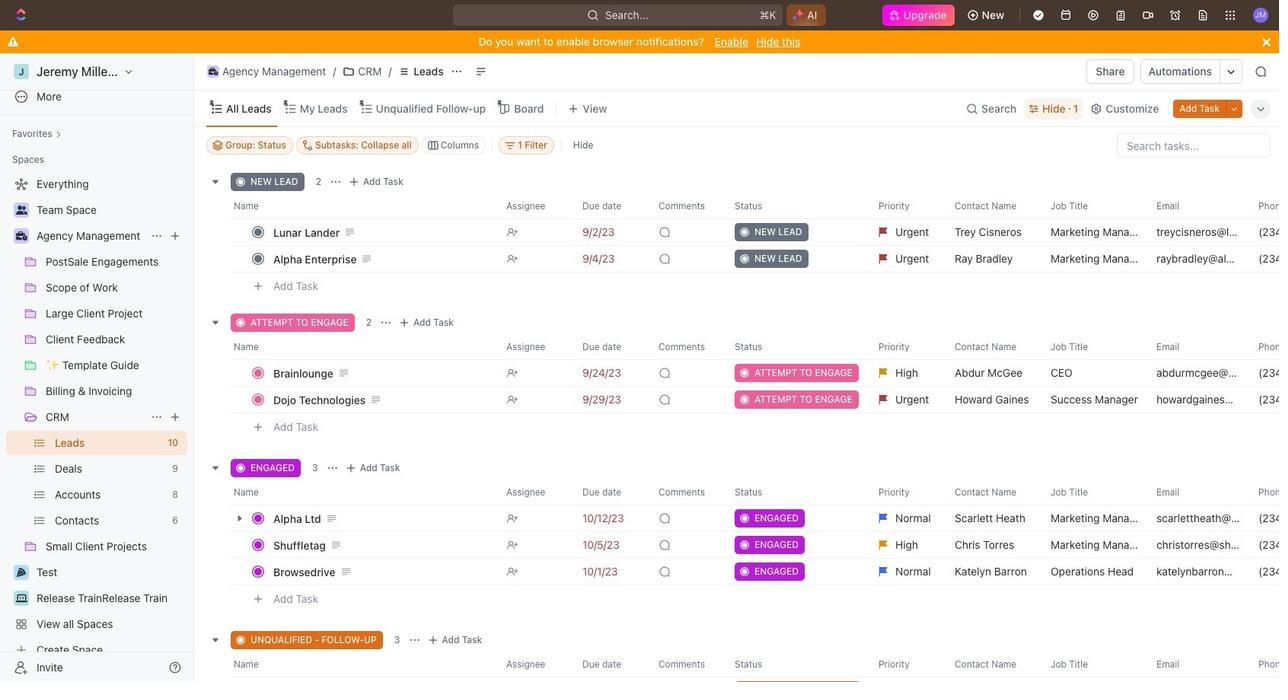 Task type: locate. For each thing, give the bounding box(es) containing it.
0 horizontal spatial business time image
[[16, 232, 27, 241]]

1 horizontal spatial business time image
[[209, 68, 218, 75]]

business time image
[[209, 68, 218, 75], [16, 232, 27, 241]]

Search tasks... text field
[[1118, 134, 1271, 157]]

sidebar navigation
[[0, 53, 197, 683]]

tree inside sidebar navigation
[[6, 172, 187, 663]]

jeremy miller's workspace, , element
[[14, 64, 29, 79]]

0 vertical spatial business time image
[[209, 68, 218, 75]]

pizza slice image
[[17, 568, 26, 578]]

1 vertical spatial business time image
[[16, 232, 27, 241]]

tree
[[6, 172, 187, 663]]



Task type: vqa. For each thing, say whether or not it's contained in the screenshot.
dialog
no



Task type: describe. For each thing, give the bounding box(es) containing it.
laptop code image
[[16, 594, 27, 603]]

user group image
[[16, 206, 27, 215]]



